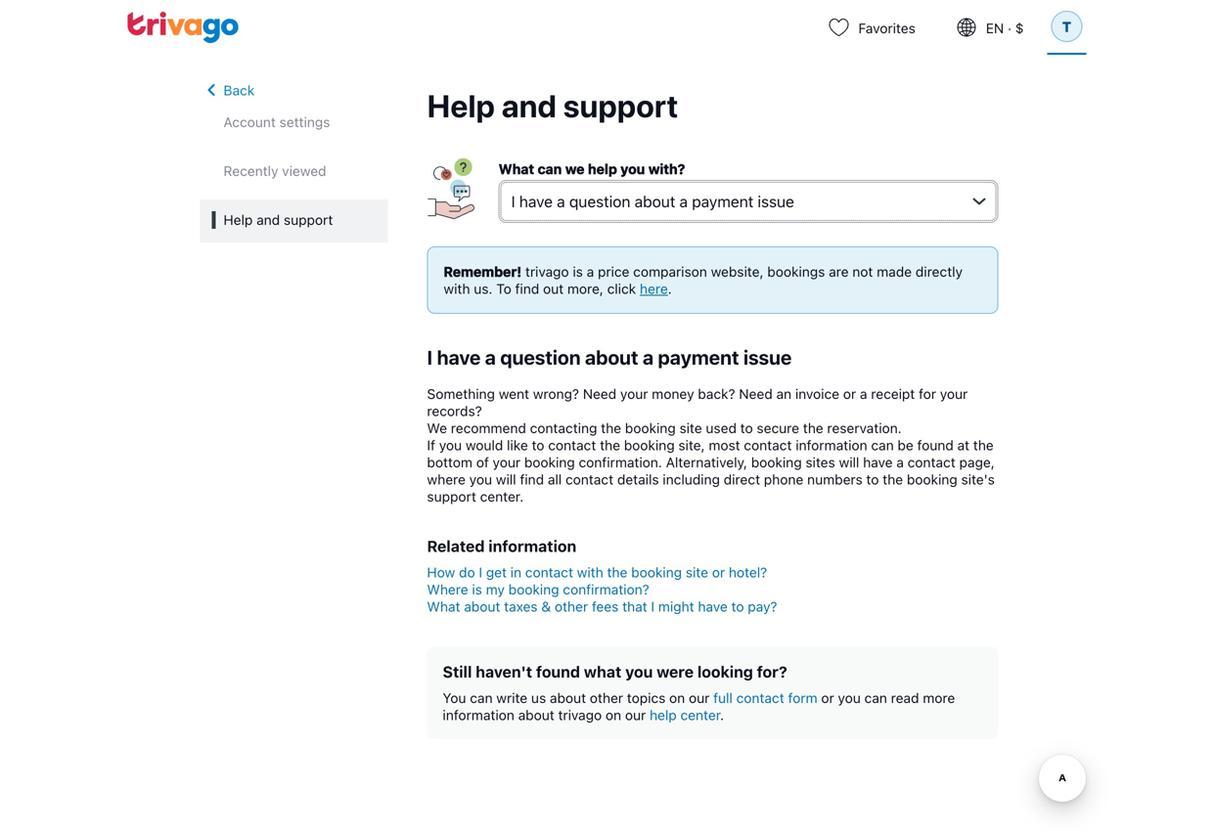 Task type: vqa. For each thing, say whether or not it's contained in the screenshot.
first Free
no



Task type: locate. For each thing, give the bounding box(es) containing it.
0 vertical spatial with
[[444, 281, 470, 297]]

and up what can we help you with?
[[502, 87, 557, 124]]

full contact form link
[[713, 690, 818, 706]]

topics
[[627, 690, 666, 706]]

and down recently viewed
[[256, 212, 280, 228]]

0 vertical spatial trivago
[[525, 264, 569, 280]]

information down you
[[443, 707, 515, 724]]

with up confirmation?
[[577, 565, 603, 581]]

$
[[1015, 20, 1024, 36]]

or right form
[[821, 690, 834, 706]]

bottom
[[427, 454, 473, 471]]

to
[[496, 281, 511, 297]]

other
[[555, 599, 588, 615], [590, 690, 623, 706]]

site's
[[961, 472, 995, 488]]

your right for
[[940, 386, 968, 402]]

will up numbers
[[839, 454, 859, 471]]

found up us
[[536, 663, 580, 681]]

on up help center link
[[669, 690, 685, 706]]

question
[[500, 346, 581, 369]]

our
[[689, 690, 710, 706], [625, 707, 646, 724]]

bookings
[[767, 264, 825, 280]]

0 vertical spatial and
[[502, 87, 557, 124]]

0 horizontal spatial help
[[588, 161, 617, 177]]

direct
[[724, 472, 760, 488]]

1 vertical spatial have
[[863, 454, 893, 471]]

with inside related information how do i get in contact with the booking site or hotel? where is my booking confirmation? what about taxes & other fees that i might have to pay?
[[577, 565, 603, 581]]

1 vertical spatial site
[[686, 565, 708, 581]]

what about taxes & other fees that i might have to pay? link
[[427, 599, 777, 615]]

2 vertical spatial or
[[821, 690, 834, 706]]

site up might
[[686, 565, 708, 581]]

0 horizontal spatial i
[[427, 346, 433, 369]]

including
[[663, 472, 720, 488]]

can left read
[[865, 690, 887, 706]]

you right form
[[838, 690, 861, 706]]

0 vertical spatial what
[[499, 161, 534, 177]]

related
[[427, 537, 485, 556]]

1 horizontal spatial other
[[590, 690, 623, 706]]

support up what can we help you with?
[[563, 87, 678, 124]]

information inside or you can read more information about trivago on our
[[443, 707, 515, 724]]

a up money
[[643, 346, 654, 369]]

0 horizontal spatial what
[[427, 599, 460, 615]]

en · $ button
[[939, 0, 1047, 55]]

favorites link
[[812, 0, 939, 55]]

0 vertical spatial help
[[588, 161, 617, 177]]

1 vertical spatial .
[[720, 707, 724, 724]]

1 vertical spatial support
[[284, 212, 333, 228]]

0 horizontal spatial will
[[496, 472, 516, 488]]

trivago
[[525, 264, 569, 280], [558, 707, 602, 724]]

1 horizontal spatial have
[[698, 599, 728, 615]]

issue
[[744, 346, 792, 369]]

contacting
[[530, 420, 597, 436]]

payment
[[658, 346, 739, 369]]

about down us
[[518, 707, 555, 724]]

0 vertical spatial on
[[669, 690, 685, 706]]

0 horizontal spatial on
[[606, 707, 621, 724]]

need down i have a question about a payment issue
[[583, 386, 617, 402]]

secure
[[757, 420, 799, 436]]

a up something
[[485, 346, 496, 369]]

1 horizontal spatial help and support
[[427, 87, 678, 124]]

booking down money
[[625, 420, 676, 436]]

or left hotel?
[[712, 565, 725, 581]]

2 vertical spatial support
[[427, 489, 476, 505]]

0 horizontal spatial our
[[625, 707, 646, 724]]

help
[[588, 161, 617, 177], [650, 707, 677, 724]]

1 vertical spatial find
[[520, 472, 544, 488]]

0 horizontal spatial is
[[472, 582, 482, 598]]

1 horizontal spatial help
[[650, 707, 677, 724]]

0 vertical spatial or
[[843, 386, 856, 402]]

our inside or you can read more information about trivago on our
[[625, 707, 646, 724]]

1 vertical spatial found
[[536, 663, 580, 681]]

center.
[[480, 489, 524, 505]]

our down you can write us about other topics on our full contact form on the bottom of page
[[625, 707, 646, 724]]

0 vertical spatial help
[[427, 87, 495, 124]]

1 need from the left
[[583, 386, 617, 402]]

.
[[668, 281, 672, 297], [720, 707, 724, 724]]

where is my booking confirmation? link
[[427, 582, 649, 598]]

with inside trivago is a price comparison website, bookings are not made directly with us. to find out more, click
[[444, 281, 470, 297]]

1 vertical spatial information
[[489, 537, 576, 556]]

0 horizontal spatial with
[[444, 281, 470, 297]]

is up the more,
[[573, 264, 583, 280]]

with?
[[648, 161, 685, 177]]

information inside the something went wrong? need your money back? need an invoice or a receipt for your records? we recommend contacting the booking site used to secure the reservation. if you would like to contact the booking site, most contact information can be found at the bottom of your booking confirmation. alternatively, booking sites will have a contact page, where you will find all contact details including direct phone numbers to the booking site's support center.
[[796, 437, 867, 453]]

1 horizontal spatial found
[[917, 437, 954, 453]]

1 vertical spatial other
[[590, 690, 623, 706]]

contact right all
[[566, 472, 614, 488]]

is inside trivago is a price comparison website, bookings are not made directly with us. to find out more, click
[[573, 264, 583, 280]]

we
[[565, 161, 585, 177]]

site inside related information how do i get in contact with the booking site or hotel? where is my booking confirmation? what about taxes & other fees that i might have to pay?
[[686, 565, 708, 581]]

alternatively,
[[666, 454, 748, 471]]

1 vertical spatial help
[[650, 707, 677, 724]]

help and support down recently viewed
[[224, 212, 333, 228]]

wrong?
[[533, 386, 579, 402]]

with
[[444, 281, 470, 297], [577, 565, 603, 581]]

2 horizontal spatial have
[[863, 454, 893, 471]]

booking up phone
[[751, 454, 802, 471]]

0 horizontal spatial help
[[224, 212, 253, 228]]

found inside the something went wrong? need your money back? need an invoice or a receipt for your records? we recommend contacting the booking site used to secure the reservation. if you would like to contact the booking site, most contact information can be found at the bottom of your booking confirmation. alternatively, booking sites will have a contact page, where you will find all contact details including direct phone numbers to the booking site's support center.
[[917, 437, 954, 453]]

with left us.
[[444, 281, 470, 297]]

site up site,
[[680, 420, 702, 436]]

1 vertical spatial trivago
[[558, 707, 602, 724]]

on down you can write us about other topics on our full contact form on the bottom of page
[[606, 707, 621, 724]]

help right we
[[588, 161, 617, 177]]

you up topics
[[625, 663, 653, 681]]

you inside or you can read more information about trivago on our
[[838, 690, 861, 706]]

1 vertical spatial and
[[256, 212, 280, 228]]

i right do
[[479, 565, 482, 581]]

0 vertical spatial our
[[689, 690, 710, 706]]

a inside trivago is a price comparison website, bookings are not made directly with us. to find out more, click
[[587, 264, 594, 280]]

our up center
[[689, 690, 710, 706]]

0 vertical spatial support
[[563, 87, 678, 124]]

support down viewed
[[284, 212, 333, 228]]

confirmation.
[[579, 454, 662, 471]]

0 vertical spatial other
[[555, 599, 588, 615]]

1 horizontal spatial is
[[573, 264, 583, 280]]

0 vertical spatial is
[[573, 264, 583, 280]]

2 need from the left
[[739, 386, 773, 402]]

or you can read more information about trivago on our
[[443, 690, 955, 724]]

i up something
[[427, 346, 433, 369]]

contact down "for?"
[[736, 690, 784, 706]]

confirmation?
[[563, 582, 649, 598]]

. down comparison
[[668, 281, 672, 297]]

1 horizontal spatial support
[[427, 489, 476, 505]]

find right to
[[515, 281, 539, 297]]

find inside the something went wrong? need your money back? need an invoice or a receipt for your records? we recommend contacting the booking site used to secure the reservation. if you would like to contact the booking site, most contact information can be found at the bottom of your booking confirmation. alternatively, booking sites will have a contact page, where you will find all contact details including direct phone numbers to the booking site's support center.
[[520, 472, 544, 488]]

2 vertical spatial information
[[443, 707, 515, 724]]

contact
[[548, 437, 596, 453], [744, 437, 792, 453], [908, 454, 956, 471], [566, 472, 614, 488], [525, 565, 573, 581], [736, 690, 784, 706]]

can
[[538, 161, 562, 177], [871, 437, 894, 453], [470, 690, 493, 706], [865, 690, 887, 706]]

booking up confirmation.
[[624, 437, 675, 453]]

favorites
[[859, 20, 916, 36]]

information up sites
[[796, 437, 867, 453]]

haven't
[[476, 663, 532, 681]]

1 vertical spatial our
[[625, 707, 646, 724]]

here link
[[640, 281, 668, 297]]

something
[[427, 386, 495, 402]]

what
[[499, 161, 534, 177], [427, 599, 460, 615]]

trivago logo image
[[128, 12, 239, 43]]

help down topics
[[650, 707, 677, 724]]

0 horizontal spatial have
[[437, 346, 481, 369]]

other right &
[[555, 599, 588, 615]]

that
[[622, 599, 647, 615]]

have right might
[[698, 599, 728, 615]]

a down be
[[897, 454, 904, 471]]

most
[[709, 437, 740, 453]]

trivago up out
[[525, 264, 569, 280]]

site
[[680, 420, 702, 436], [686, 565, 708, 581]]

1 vertical spatial i
[[479, 565, 482, 581]]

the inside related information how do i get in contact with the booking site or hotel? where is my booking confirmation? what about taxes & other fees that i might have to pay?
[[607, 565, 628, 581]]

1 vertical spatial is
[[472, 582, 482, 598]]

find
[[515, 281, 539, 297], [520, 472, 544, 488]]

1 vertical spatial help and support
[[224, 212, 333, 228]]

on
[[669, 690, 685, 706], [606, 707, 621, 724]]

what inside related information how do i get in contact with the booking site or hotel? where is my booking confirmation? what about taxes & other fees that i might have to pay?
[[427, 599, 460, 615]]

0 horizontal spatial other
[[555, 599, 588, 615]]

will up center.
[[496, 472, 516, 488]]

2 horizontal spatial i
[[651, 599, 655, 615]]

0 vertical spatial site
[[680, 420, 702, 436]]

to
[[740, 420, 753, 436], [532, 437, 544, 453], [866, 472, 879, 488], [731, 599, 744, 615]]

support
[[563, 87, 678, 124], [284, 212, 333, 228], [427, 489, 476, 505]]

1 horizontal spatial what
[[499, 161, 534, 177]]

reservation.
[[827, 420, 902, 436]]

1 horizontal spatial need
[[739, 386, 773, 402]]

records?
[[427, 403, 482, 419]]

viewed
[[282, 163, 326, 179]]

invoice
[[795, 386, 840, 402]]

0 horizontal spatial and
[[256, 212, 280, 228]]

0 horizontal spatial found
[[536, 663, 580, 681]]

i
[[427, 346, 433, 369], [479, 565, 482, 581], [651, 599, 655, 615]]

used
[[706, 420, 737, 436]]

trivago is a price comparison website, bookings are not made directly with us. to find out more, click
[[444, 264, 963, 297]]

en · $
[[986, 20, 1024, 36]]

about down my
[[464, 599, 500, 615]]

website,
[[711, 264, 764, 280]]

to right numbers
[[866, 472, 879, 488]]

to left the pay?
[[731, 599, 744, 615]]

1 vertical spatial or
[[712, 565, 725, 581]]

0 vertical spatial have
[[437, 346, 481, 369]]

found left at
[[917, 437, 954, 453]]

i right that
[[651, 599, 655, 615]]

can inside the something went wrong? need your money back? need an invoice or a receipt for your records? we recommend contacting the booking site used to secure the reservation. if you would like to contact the booking site, most contact information can be found at the bottom of your booking confirmation. alternatively, booking sites will have a contact page, where you will find all contact details including direct phone numbers to the booking site's support center.
[[871, 437, 894, 453]]

support down where at the left bottom of page
[[427, 489, 476, 505]]

contact up where is my booking confirmation? link
[[525, 565, 573, 581]]

booking up all
[[524, 454, 575, 471]]

en
[[986, 20, 1004, 36]]

about inside or you can read more information about trivago on our
[[518, 707, 555, 724]]

have
[[437, 346, 481, 369], [863, 454, 893, 471], [698, 599, 728, 615]]

information
[[796, 437, 867, 453], [489, 537, 576, 556], [443, 707, 515, 724]]

1 horizontal spatial and
[[502, 87, 557, 124]]

all
[[548, 472, 562, 488]]

is left my
[[472, 582, 482, 598]]

0 vertical spatial found
[[917, 437, 954, 453]]

or inside related information how do i get in contact with the booking site or hotel? where is my booking confirmation? what about taxes & other fees that i might have to pay?
[[712, 565, 725, 581]]

will
[[839, 454, 859, 471], [496, 472, 516, 488]]

0 vertical spatial information
[[796, 437, 867, 453]]

find inside trivago is a price comparison website, bookings are not made directly with us. to find out more, click
[[515, 281, 539, 297]]

on inside or you can read more information about trivago on our
[[606, 707, 621, 724]]

have inside the something went wrong? need your money back? need an invoice or a receipt for your records? we recommend contacting the booking site used to secure the reservation. if you would like to contact the booking site, most contact information can be found at the bottom of your booking confirmation. alternatively, booking sites will have a contact page, where you will find all contact details including direct phone numbers to the booking site's support center.
[[863, 454, 893, 471]]

2 vertical spatial have
[[698, 599, 728, 615]]

0 vertical spatial will
[[839, 454, 859, 471]]

other down what
[[590, 690, 623, 706]]

still haven't found what you were looking for?
[[443, 663, 787, 681]]

what down where
[[427, 599, 460, 615]]

0 vertical spatial .
[[668, 281, 672, 297]]

need
[[583, 386, 617, 402], [739, 386, 773, 402]]

form
[[788, 690, 818, 706]]

have down reservation.
[[863, 454, 893, 471]]

1 vertical spatial help
[[224, 212, 253, 228]]

need left an
[[739, 386, 773, 402]]

help and support link
[[200, 200, 388, 243]]

is inside related information how do i get in contact with the booking site or hotel? where is my booking confirmation? what about taxes & other fees that i might have to pay?
[[472, 582, 482, 598]]

your left money
[[620, 386, 648, 402]]

1 vertical spatial with
[[577, 565, 603, 581]]

0 horizontal spatial or
[[712, 565, 725, 581]]

0 vertical spatial i
[[427, 346, 433, 369]]

0 horizontal spatial .
[[668, 281, 672, 297]]

you up bottom
[[439, 437, 462, 453]]

2 horizontal spatial or
[[843, 386, 856, 402]]

have up something
[[437, 346, 481, 369]]

or right invoice
[[843, 386, 856, 402]]

1 horizontal spatial or
[[821, 690, 834, 706]]

information up in
[[489, 537, 576, 556]]

1 vertical spatial what
[[427, 599, 460, 615]]

1 vertical spatial will
[[496, 472, 516, 488]]

contact down the secure on the bottom
[[744, 437, 792, 453]]

about
[[585, 346, 638, 369], [464, 599, 500, 615], [550, 690, 586, 706], [518, 707, 555, 724]]

what left we
[[499, 161, 534, 177]]

0 horizontal spatial need
[[583, 386, 617, 402]]

or inside the something went wrong? need your money back? need an invoice or a receipt for your records? we recommend contacting the booking site used to secure the reservation. if you would like to contact the booking site, most contact information can be found at the bottom of your booking confirmation. alternatively, booking sites will have a contact page, where you will find all contact details including direct phone numbers to the booking site's support center.
[[843, 386, 856, 402]]

help and support up we
[[427, 87, 678, 124]]

how do i get in contact with the booking site or hotel? link
[[427, 565, 767, 581]]

is
[[573, 264, 583, 280], [472, 582, 482, 598]]

1 horizontal spatial help
[[427, 87, 495, 124]]

1 horizontal spatial with
[[577, 565, 603, 581]]

site inside the something went wrong? need your money back? need an invoice or a receipt for your records? we recommend contacting the booking site used to secure the reservation. if you would like to contact the booking site, most contact information can be found at the bottom of your booking confirmation. alternatively, booking sites will have a contact page, where you will find all contact details including direct phone numbers to the booking site's support center.
[[680, 420, 702, 436]]

can left be
[[871, 437, 894, 453]]

1 vertical spatial on
[[606, 707, 621, 724]]

. down full
[[720, 707, 724, 724]]

your down like
[[493, 454, 521, 471]]

find left all
[[520, 472, 544, 488]]

a up the more,
[[587, 264, 594, 280]]

0 horizontal spatial your
[[493, 454, 521, 471]]

hotel?
[[729, 565, 767, 581]]

support inside the something went wrong? need your money back? need an invoice or a receipt for your records? we recommend contacting the booking site used to secure the reservation. if you would like to contact the booking site, most contact information can be found at the bottom of your booking confirmation. alternatively, booking sites will have a contact page, where you will find all contact details including direct phone numbers to the booking site's support center.
[[427, 489, 476, 505]]

0 vertical spatial find
[[515, 281, 539, 297]]

trivago down what
[[558, 707, 602, 724]]



Task type: describe. For each thing, give the bounding box(es) containing it.
booking down be
[[907, 472, 958, 488]]

or inside or you can read more information about trivago on our
[[821, 690, 834, 706]]

directly
[[916, 264, 963, 280]]

can inside or you can read more information about trivago on our
[[865, 690, 887, 706]]

to inside related information how do i get in contact with the booking site or hotel? where is my booking confirmation? what about taxes & other fees that i might have to pay?
[[731, 599, 744, 615]]

click
[[607, 281, 636, 297]]

recently viewed
[[224, 163, 326, 179]]

about right us
[[550, 690, 586, 706]]

made
[[877, 264, 912, 280]]

account
[[224, 114, 276, 130]]

1 horizontal spatial our
[[689, 690, 710, 706]]

for
[[919, 386, 936, 402]]

0 vertical spatial help and support
[[427, 87, 678, 124]]

1 horizontal spatial will
[[839, 454, 859, 471]]

1 horizontal spatial on
[[669, 690, 685, 706]]

be
[[898, 437, 914, 453]]

to right like
[[532, 437, 544, 453]]

trivago inside trivago is a price comparison website, bookings are not made directly with us. to find out more, click
[[525, 264, 569, 280]]

write
[[496, 690, 528, 706]]

about inside related information how do i get in contact with the booking site or hotel? where is my booking confirmation? what about taxes & other fees that i might have to pay?
[[464, 599, 500, 615]]

were
[[657, 663, 694, 681]]

do
[[459, 565, 475, 581]]

looking
[[698, 663, 753, 681]]

more
[[923, 690, 955, 706]]

here .
[[640, 281, 672, 297]]

you down of at left
[[469, 472, 492, 488]]

recently
[[224, 163, 278, 179]]

back?
[[698, 386, 735, 402]]

what can we help you with?
[[499, 161, 685, 177]]

·
[[1008, 20, 1012, 36]]

still
[[443, 663, 472, 681]]

might
[[658, 599, 694, 615]]

numbers
[[807, 472, 863, 488]]

can left we
[[538, 161, 562, 177]]

get
[[486, 565, 507, 581]]

more,
[[567, 281, 604, 297]]

t button
[[1047, 0, 1087, 55]]

in
[[510, 565, 522, 581]]

something went wrong? need your money back? need an invoice or a receipt for your records? we recommend contacting the booking site used to secure the reservation. if you would like to contact the booking site, most contact information can be found at the bottom of your booking confirmation. alternatively, booking sites will have a contact page, where you will find all contact details including direct phone numbers to the booking site's support center.
[[427, 386, 995, 505]]

if
[[427, 437, 435, 453]]

booking up might
[[631, 565, 682, 581]]

2 horizontal spatial your
[[940, 386, 968, 402]]

price
[[598, 264, 630, 280]]

out
[[543, 281, 564, 297]]

for?
[[757, 663, 787, 681]]

not
[[853, 264, 873, 280]]

can right you
[[470, 690, 493, 706]]

1 horizontal spatial .
[[720, 707, 724, 724]]

my
[[486, 582, 505, 598]]

site,
[[678, 437, 705, 453]]

of
[[476, 454, 489, 471]]

account settings link
[[200, 102, 388, 145]]

2 vertical spatial i
[[651, 599, 655, 615]]

read
[[891, 690, 919, 706]]

would
[[466, 437, 503, 453]]

comparison
[[633, 264, 707, 280]]

back
[[224, 82, 255, 98]]

a left receipt
[[860, 386, 867, 402]]

full
[[713, 690, 733, 706]]

pay?
[[748, 599, 777, 615]]

contact inside related information how do i get in contact with the booking site or hotel? where is my booking confirmation? what about taxes & other fees that i might have to pay?
[[525, 565, 573, 581]]

about down click
[[585, 346, 638, 369]]

remember!
[[444, 264, 522, 280]]

you can write us about other topics on our full contact form
[[443, 690, 818, 706]]

taxes
[[504, 599, 538, 615]]

contact down contacting
[[548, 437, 596, 453]]

here
[[640, 281, 668, 297]]

fees
[[592, 599, 619, 615]]

an
[[776, 386, 792, 402]]

how
[[427, 565, 455, 581]]

us
[[531, 690, 546, 706]]

help center .
[[650, 707, 724, 724]]

trivago inside or you can read more information about trivago on our
[[558, 707, 602, 724]]

to right used
[[740, 420, 753, 436]]

phone
[[764, 472, 804, 488]]

you
[[443, 690, 466, 706]]

back button
[[200, 78, 255, 102]]

related information how do i get in contact with the booking site or hotel? where is my booking confirmation? what about taxes & other fees that i might have to pay?
[[427, 537, 777, 615]]

like
[[507, 437, 528, 453]]

we
[[427, 420, 447, 436]]

went
[[499, 386, 529, 402]]

information inside related information how do i get in contact with the booking site or hotel? where is my booking confirmation? what about taxes & other fees that i might have to pay?
[[489, 537, 576, 556]]

1 horizontal spatial your
[[620, 386, 648, 402]]

other inside related information how do i get in contact with the booking site or hotel? where is my booking confirmation? what about taxes & other fees that i might have to pay?
[[555, 599, 588, 615]]

t
[[1063, 18, 1071, 34]]

1 horizontal spatial i
[[479, 565, 482, 581]]

account settings
[[224, 114, 330, 130]]

where
[[427, 582, 468, 598]]

center
[[681, 707, 720, 724]]

recommend
[[451, 420, 526, 436]]

page,
[[959, 454, 995, 471]]

you left 'with?'
[[621, 161, 645, 177]]

settings
[[279, 114, 330, 130]]

are
[[829, 264, 849, 280]]

at
[[957, 437, 970, 453]]

contact down be
[[908, 454, 956, 471]]

where
[[427, 472, 466, 488]]

help center link
[[650, 707, 720, 724]]

what
[[584, 663, 622, 681]]

booking up &
[[508, 582, 559, 598]]

&
[[541, 599, 551, 615]]

details
[[617, 472, 659, 488]]

0 horizontal spatial help and support
[[224, 212, 333, 228]]

us.
[[474, 281, 493, 297]]

2 horizontal spatial support
[[563, 87, 678, 124]]

money
[[652, 386, 694, 402]]

have inside related information how do i get in contact with the booking site or hotel? where is my booking confirmation? what about taxes & other fees that i might have to pay?
[[698, 599, 728, 615]]

0 horizontal spatial support
[[284, 212, 333, 228]]



